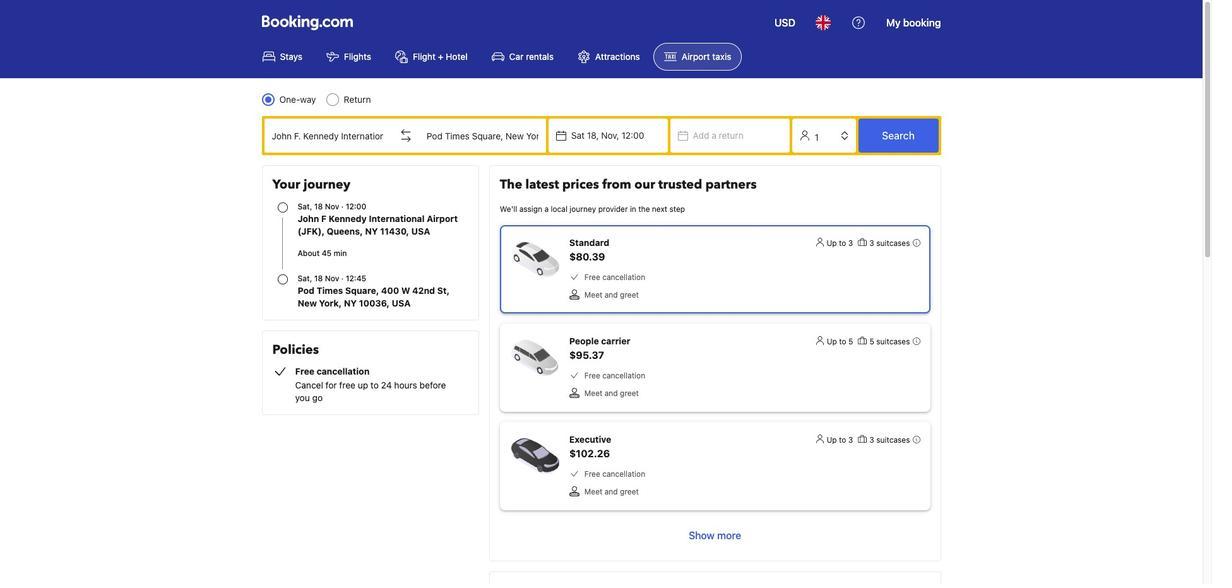 Task type: locate. For each thing, give the bounding box(es) containing it.
free for $95.37
[[585, 371, 601, 381]]

kennedy
[[329, 214, 367, 224]]

journey
[[304, 176, 351, 193], [570, 205, 597, 214]]

0 vertical spatial ny
[[365, 226, 378, 237]]

free cancellation down $102.26
[[585, 470, 646, 479]]

free cancellation for $95.37
[[585, 371, 646, 381]]

12:45
[[346, 274, 367, 284]]

0 vertical spatial meet and greet
[[585, 291, 639, 300]]

free for $102.26
[[585, 470, 601, 479]]

3 and from the top
[[605, 488, 618, 497]]

nov inside sat, 18 nov · 12:00 john f kennedy international airport (jfk), queens, ny 11430, usa
[[325, 202, 339, 212]]

1 vertical spatial nov
[[325, 274, 339, 284]]

0 vertical spatial ·
[[342, 202, 344, 212]]

a left local
[[545, 205, 549, 214]]

0 vertical spatial and
[[605, 291, 618, 300]]

hotel
[[446, 51, 468, 62]]

add
[[693, 130, 710, 141]]

2 circle empty image from the top
[[278, 275, 288, 285]]

2 vertical spatial greet
[[620, 488, 639, 497]]

5 right up to 5
[[870, 337, 875, 347]]

3 suitcases
[[870, 239, 911, 248], [870, 436, 911, 445]]

0 vertical spatial up to 3
[[827, 239, 854, 248]]

· up kennedy
[[342, 202, 344, 212]]

11430,
[[380, 226, 409, 237]]

1 horizontal spatial usa
[[412, 226, 431, 237]]

suitcases for carrier
[[877, 337, 911, 347]]

ny
[[365, 226, 378, 237], [344, 298, 357, 309]]

provider
[[599, 205, 628, 214]]

1 meet from the top
[[585, 291, 603, 300]]

1 vertical spatial 3 suitcases
[[870, 436, 911, 445]]

pod
[[298, 286, 315, 296]]

2 3 suitcases from the top
[[870, 436, 911, 445]]

1 vertical spatial free cancellation
[[585, 371, 646, 381]]

a
[[712, 130, 717, 141], [545, 205, 549, 214]]

usd button
[[767, 8, 804, 38]]

meet down $80.39
[[585, 291, 603, 300]]

standard $80.39
[[570, 238, 610, 263]]

0 vertical spatial greet
[[620, 291, 639, 300]]

airport right international
[[427, 214, 458, 224]]

0 horizontal spatial airport
[[427, 214, 458, 224]]

2 nov from the top
[[325, 274, 339, 284]]

3
[[849, 239, 854, 248], [870, 239, 875, 248], [849, 436, 854, 445], [870, 436, 875, 445]]

1 vertical spatial meet and greet
[[585, 389, 639, 399]]

2 meet from the top
[[585, 389, 603, 399]]

0 vertical spatial free cancellation
[[585, 273, 646, 282]]

3 suitcases from the top
[[877, 436, 911, 445]]

free up cancel
[[295, 366, 315, 377]]

0 horizontal spatial 12:00
[[346, 202, 367, 212]]

airport
[[682, 51, 710, 62], [427, 214, 458, 224]]

sat, for john
[[298, 202, 312, 212]]

1 vertical spatial up to 3
[[827, 436, 854, 445]]

3 meet from the top
[[585, 488, 603, 497]]

sat,
[[298, 202, 312, 212], [298, 274, 312, 284]]

free cancellation
[[585, 273, 646, 282], [585, 371, 646, 381], [585, 470, 646, 479]]

18 inside sat, 18 nov · 12:00 john f kennedy international airport (jfk), queens, ny 11430, usa
[[314, 202, 323, 212]]

cancellation down carrier
[[603, 371, 646, 381]]

ny left the "11430,"
[[365, 226, 378, 237]]

18 for f
[[314, 202, 323, 212]]

cancellation up free at the left of page
[[317, 366, 370, 377]]

0 horizontal spatial usa
[[392, 298, 411, 309]]

2 vertical spatial meet
[[585, 488, 603, 497]]

meet and greet down $95.37
[[585, 389, 639, 399]]

sat, inside sat, 18 nov · 12:00 john f kennedy international airport (jfk), queens, ny 11430, usa
[[298, 202, 312, 212]]

1 vertical spatial and
[[605, 389, 618, 399]]

0 horizontal spatial journey
[[304, 176, 351, 193]]

1 vertical spatial ny
[[344, 298, 357, 309]]

ny inside sat, 18 nov · 12:00 john f kennedy international airport (jfk), queens, ny 11430, usa
[[365, 226, 378, 237]]

one-way
[[280, 94, 316, 105]]

up for $80.39
[[827, 239, 837, 248]]

up
[[358, 380, 368, 391]]

free cancellation down the people carrier $95.37
[[585, 371, 646, 381]]

free
[[585, 273, 601, 282], [295, 366, 315, 377], [585, 371, 601, 381], [585, 470, 601, 479]]

up for carrier
[[827, 337, 838, 347]]

1 vertical spatial 12:00
[[346, 202, 367, 212]]

2 up from the top
[[827, 337, 838, 347]]

suitcases for $102.26
[[877, 436, 911, 445]]

up
[[827, 239, 837, 248], [827, 337, 838, 347], [827, 436, 837, 445]]

journey up f
[[304, 176, 351, 193]]

1 vertical spatial a
[[545, 205, 549, 214]]

0 vertical spatial a
[[712, 130, 717, 141]]

a inside add a return button
[[712, 130, 717, 141]]

cancellation down $80.39
[[603, 273, 646, 282]]

cancellation for $102.26
[[603, 470, 646, 479]]

Pick-up location field
[[264, 121, 391, 151]]

24
[[381, 380, 392, 391]]

meet
[[585, 291, 603, 300], [585, 389, 603, 399], [585, 488, 603, 497]]

return
[[344, 94, 371, 105]]

usa right the "11430,"
[[412, 226, 431, 237]]

1 horizontal spatial 12:00
[[622, 130, 645, 141]]

ny down square,
[[344, 298, 357, 309]]

usa inside sat, 18 nov · 12:45 pod times square, 400 w 42nd st, new york, ny 10036, usa
[[392, 298, 411, 309]]

3 greet from the top
[[620, 488, 639, 497]]

1 nov from the top
[[325, 202, 339, 212]]

2 vertical spatial free cancellation
[[585, 470, 646, 479]]

from
[[603, 176, 632, 193]]

free down $80.39
[[585, 273, 601, 282]]

latest
[[526, 176, 560, 193]]

international
[[369, 214, 425, 224]]

people carrier $95.37
[[570, 336, 631, 361]]

45
[[322, 249, 332, 258]]

1 suitcases from the top
[[877, 239, 911, 248]]

and down $102.26
[[605, 488, 618, 497]]

and
[[605, 291, 618, 300], [605, 389, 618, 399], [605, 488, 618, 497]]

circle empty image for john f kennedy international airport (jfk), queens, ny 11430, usa
[[278, 203, 288, 213]]

1 vertical spatial meet
[[585, 389, 603, 399]]

your journey
[[273, 176, 351, 193]]

1 vertical spatial usa
[[392, 298, 411, 309]]

· inside sat, 18 nov · 12:45 pod times square, 400 w 42nd st, new york, ny 10036, usa
[[342, 274, 344, 284]]

2 greet from the top
[[620, 389, 639, 399]]

trusted
[[659, 176, 703, 193]]

stays
[[280, 51, 303, 62]]

2 · from the top
[[342, 274, 344, 284]]

1 up to 3 from the top
[[827, 239, 854, 248]]

1 vertical spatial 18
[[314, 274, 323, 284]]

3 meet and greet from the top
[[585, 488, 639, 497]]

meet and greet
[[585, 291, 639, 300], [585, 389, 639, 399], [585, 488, 639, 497]]

st,
[[437, 286, 450, 296]]

meet down $102.26
[[585, 488, 603, 497]]

airport taxis link
[[654, 43, 743, 71]]

my
[[887, 17, 901, 28]]

cancellation for $95.37
[[603, 371, 646, 381]]

about 45 min
[[298, 249, 347, 258]]

a right add
[[712, 130, 717, 141]]

meet and greet for $80.39
[[585, 291, 639, 300]]

2 meet and greet from the top
[[585, 389, 639, 399]]

1 vertical spatial sat,
[[298, 274, 312, 284]]

flight
[[413, 51, 436, 62]]

1 18 from the top
[[314, 202, 323, 212]]

0 vertical spatial usa
[[412, 226, 431, 237]]

0 vertical spatial sat,
[[298, 202, 312, 212]]

1 vertical spatial suitcases
[[877, 337, 911, 347]]

0 vertical spatial 12:00
[[622, 130, 645, 141]]

2 sat, from the top
[[298, 274, 312, 284]]

·
[[342, 202, 344, 212], [342, 274, 344, 284]]

0 vertical spatial journey
[[304, 176, 351, 193]]

18 for times
[[314, 274, 323, 284]]

5 left 5 suitcases
[[849, 337, 854, 347]]

2 free cancellation from the top
[[585, 371, 646, 381]]

Drop-off location text field
[[419, 121, 546, 151]]

return
[[719, 130, 744, 141]]

my booking
[[887, 17, 942, 28]]

1 meet and greet from the top
[[585, 291, 639, 300]]

more
[[718, 531, 742, 542]]

0 vertical spatial 18
[[314, 202, 323, 212]]

nov inside sat, 18 nov · 12:45 pod times square, 400 w 42nd st, new york, ny 10036, usa
[[325, 274, 339, 284]]

ny inside sat, 18 nov · 12:45 pod times square, 400 w 42nd st, new york, ny 10036, usa
[[344, 298, 357, 309]]

show more
[[689, 531, 742, 542]]

2 vertical spatial meet and greet
[[585, 488, 639, 497]]

cancellation
[[603, 273, 646, 282], [317, 366, 370, 377], [603, 371, 646, 381], [603, 470, 646, 479]]

up to 3 for $80.39
[[827, 239, 854, 248]]

18 up times
[[314, 274, 323, 284]]

sat, 18 nov · 12:45 pod times square, 400 w 42nd st, new york, ny 10036, usa
[[298, 274, 450, 309]]

nov up f
[[325, 202, 339, 212]]

1 vertical spatial journey
[[570, 205, 597, 214]]

1 horizontal spatial ny
[[365, 226, 378, 237]]

1 free cancellation from the top
[[585, 273, 646, 282]]

1 vertical spatial circle empty image
[[278, 275, 288, 285]]

1 horizontal spatial airport
[[682, 51, 710, 62]]

0 vertical spatial up
[[827, 239, 837, 248]]

2 up to 3 from the top
[[827, 436, 854, 445]]

1 horizontal spatial a
[[712, 130, 717, 141]]

meet down $95.37
[[585, 389, 603, 399]]

1 sat, from the top
[[298, 202, 312, 212]]

Drop-off location field
[[419, 121, 546, 151]]

nov up times
[[325, 274, 339, 284]]

flights
[[344, 51, 371, 62]]

cancellation down $102.26
[[603, 470, 646, 479]]

2 and from the top
[[605, 389, 618, 399]]

18
[[314, 202, 323, 212], [314, 274, 323, 284]]

usa
[[412, 226, 431, 237], [392, 298, 411, 309]]

1 · from the top
[[342, 202, 344, 212]]

5
[[849, 337, 854, 347], [870, 337, 875, 347]]

1 vertical spatial ·
[[342, 274, 344, 284]]

1 circle empty image from the top
[[278, 203, 288, 213]]

3 suitcases for $80.39
[[870, 239, 911, 248]]

2 vertical spatial up
[[827, 436, 837, 445]]

to for $102.26
[[840, 436, 847, 445]]

1 up from the top
[[827, 239, 837, 248]]

circle empty image for pod times square, 400 w 42nd st, new york, ny 10036, usa
[[278, 275, 288, 285]]

1 vertical spatial greet
[[620, 389, 639, 399]]

sat, up pod
[[298, 274, 312, 284]]

0 vertical spatial 3 suitcases
[[870, 239, 911, 248]]

12:00
[[622, 130, 645, 141], [346, 202, 367, 212]]

2 vertical spatial suitcases
[[877, 436, 911, 445]]

12:00 up kennedy
[[346, 202, 367, 212]]

suitcases for $80.39
[[877, 239, 911, 248]]

1 horizontal spatial journey
[[570, 205, 597, 214]]

and down $80.39
[[605, 291, 618, 300]]

0 horizontal spatial ny
[[344, 298, 357, 309]]

2 18 from the top
[[314, 274, 323, 284]]

3 suitcases for $102.26
[[870, 436, 911, 445]]

min
[[334, 249, 347, 258]]

meet for $80.39
[[585, 291, 603, 300]]

· inside sat, 18 nov · 12:00 john f kennedy international airport (jfk), queens, ny 11430, usa
[[342, 202, 344, 212]]

3 up from the top
[[827, 436, 837, 445]]

0 vertical spatial nov
[[325, 202, 339, 212]]

0 vertical spatial meet
[[585, 291, 603, 300]]

· left 12:45
[[342, 274, 344, 284]]

sat, up the john on the left top of page
[[298, 202, 312, 212]]

free down $95.37
[[585, 371, 601, 381]]

journey right local
[[570, 205, 597, 214]]

free inside free cancellation cancel for free up to 24 hours before you go
[[295, 366, 315, 377]]

1 vertical spatial airport
[[427, 214, 458, 224]]

meet and greet down $80.39
[[585, 291, 639, 300]]

circle empty image
[[278, 203, 288, 213], [278, 275, 288, 285]]

12:00 inside sat 18, nov, 12:00 button
[[622, 130, 645, 141]]

Pick-up location text field
[[264, 121, 391, 151]]

1 greet from the top
[[620, 291, 639, 300]]

show more button
[[500, 521, 931, 552]]

usd
[[775, 17, 796, 28]]

18 inside sat, 18 nov · 12:45 pod times square, 400 w 42nd st, new york, ny 10036, usa
[[314, 274, 323, 284]]

usa down w
[[392, 298, 411, 309]]

sat, inside sat, 18 nov · 12:45 pod times square, 400 w 42nd st, new york, ny 10036, usa
[[298, 274, 312, 284]]

your
[[273, 176, 301, 193]]

free down $102.26
[[585, 470, 601, 479]]

greet
[[620, 291, 639, 300], [620, 389, 639, 399], [620, 488, 639, 497]]

airport inside sat, 18 nov · 12:00 john f kennedy international airport (jfk), queens, ny 11430, usa
[[427, 214, 458, 224]]

greet for $80.39
[[620, 291, 639, 300]]

executive
[[570, 435, 612, 445]]

12:00 right nov,
[[622, 130, 645, 141]]

2 suitcases from the top
[[877, 337, 911, 347]]

0 vertical spatial circle empty image
[[278, 203, 288, 213]]

1 and from the top
[[605, 291, 618, 300]]

1 horizontal spatial 5
[[870, 337, 875, 347]]

airport left taxis
[[682, 51, 710, 62]]

0 horizontal spatial 5
[[849, 337, 854, 347]]

car rentals link
[[481, 43, 565, 71]]

0 vertical spatial suitcases
[[877, 239, 911, 248]]

meet and greet down $102.26
[[585, 488, 639, 497]]

to for $80.39
[[840, 239, 847, 248]]

free cancellation down $80.39
[[585, 273, 646, 282]]

1 vertical spatial up
[[827, 337, 838, 347]]

2 vertical spatial and
[[605, 488, 618, 497]]

w
[[402, 286, 410, 296]]

3 free cancellation from the top
[[585, 470, 646, 479]]

1 3 suitcases from the top
[[870, 239, 911, 248]]

free cancellation cancel for free up to 24 hours before you go
[[295, 366, 446, 404]]

and down the people carrier $95.37
[[605, 389, 618, 399]]

add a return
[[693, 130, 744, 141]]

18 up f
[[314, 202, 323, 212]]



Task type: vqa. For each thing, say whether or not it's contained in the screenshot.
2nd Sat, from the top
yes



Task type: describe. For each thing, give the bounding box(es) containing it.
local
[[551, 205, 568, 214]]

search button
[[859, 119, 939, 153]]

free for $80.39
[[585, 273, 601, 282]]

usa inside sat, 18 nov · 12:00 john f kennedy international airport (jfk), queens, ny 11430, usa
[[412, 226, 431, 237]]

sat 18, nov, 12:00 button
[[549, 119, 668, 153]]

· for square,
[[342, 274, 344, 284]]

400
[[382, 286, 399, 296]]

airport taxis
[[682, 51, 732, 62]]

meet and greet for $95.37
[[585, 389, 639, 399]]

1 5 from the left
[[849, 337, 854, 347]]

cancellation for $80.39
[[603, 273, 646, 282]]

executive $102.26
[[570, 435, 612, 460]]

10036,
[[359, 298, 390, 309]]

42nd
[[413, 286, 435, 296]]

add a return button
[[671, 119, 790, 153]]

18,
[[587, 130, 599, 141]]

$102.26
[[570, 449, 610, 460]]

step
[[670, 205, 686, 214]]

nov for f
[[325, 202, 339, 212]]

free cancellation for $80.39
[[585, 273, 646, 282]]

0 vertical spatial airport
[[682, 51, 710, 62]]

sat, for pod
[[298, 274, 312, 284]]

john
[[298, 214, 319, 224]]

sat 18, nov, 12:00
[[572, 130, 645, 141]]

12:00 inside sat, 18 nov · 12:00 john f kennedy international airport (jfk), queens, ny 11430, usa
[[346, 202, 367, 212]]

up to 3 for $102.26
[[827, 436, 854, 445]]

for
[[326, 380, 337, 391]]

hours
[[394, 380, 418, 391]]

$95.37
[[570, 350, 605, 361]]

the
[[639, 205, 650, 214]]

standard
[[570, 238, 610, 248]]

carrier
[[602, 336, 631, 347]]

the
[[500, 176, 523, 193]]

our
[[635, 176, 656, 193]]

booking
[[904, 17, 942, 28]]

and for $102.26
[[605, 488, 618, 497]]

nov,
[[602, 130, 620, 141]]

times
[[317, 286, 343, 296]]

new
[[298, 298, 317, 309]]

nov for times
[[325, 274, 339, 284]]

car
[[510, 51, 524, 62]]

assign
[[520, 205, 543, 214]]

up to 5
[[827, 337, 854, 347]]

you
[[295, 393, 310, 404]]

and for $80.39
[[605, 291, 618, 300]]

meet for $102.26
[[585, 488, 603, 497]]

go
[[312, 393, 323, 404]]

up for $102.26
[[827, 436, 837, 445]]

· for kennedy
[[342, 202, 344, 212]]

f
[[321, 214, 327, 224]]

the latest prices from our trusted partners
[[500, 176, 757, 193]]

rentals
[[526, 51, 554, 62]]

prices
[[563, 176, 600, 193]]

flight + hotel
[[413, 51, 468, 62]]

in
[[630, 205, 637, 214]]

people
[[570, 336, 599, 347]]

about
[[298, 249, 320, 258]]

free
[[339, 380, 356, 391]]

way
[[300, 94, 316, 105]]

we'll assign a local journey provider in the next step
[[500, 205, 686, 214]]

and for $95.37
[[605, 389, 618, 399]]

flight + hotel link
[[385, 43, 479, 71]]

search
[[883, 130, 915, 142]]

taxis
[[713, 51, 732, 62]]

my booking link
[[879, 8, 949, 38]]

show
[[689, 531, 715, 542]]

queens,
[[327, 226, 363, 237]]

12:00 timer
[[346, 202, 367, 212]]

2 5 from the left
[[870, 337, 875, 347]]

booking.com image
[[262, 15, 353, 30]]

to for carrier
[[840, 337, 847, 347]]

next
[[652, 205, 668, 214]]

to inside free cancellation cancel for free up to 24 hours before you go
[[371, 380, 379, 391]]

stays link
[[252, 43, 313, 71]]

we'll
[[500, 205, 518, 214]]

flights link
[[316, 43, 382, 71]]

cancellation inside free cancellation cancel for free up to 24 hours before you go
[[317, 366, 370, 377]]

meet for $95.37
[[585, 389, 603, 399]]

before
[[420, 380, 446, 391]]

12:45 timer
[[346, 274, 367, 284]]

free cancellation for $102.26
[[585, 470, 646, 479]]

cancel
[[295, 380, 323, 391]]

greet for $102.26
[[620, 488, 639, 497]]

one-
[[280, 94, 300, 105]]

partners
[[706, 176, 757, 193]]

0 horizontal spatial a
[[545, 205, 549, 214]]

(jfk),
[[298, 226, 325, 237]]

+
[[438, 51, 444, 62]]

meet and greet for $102.26
[[585, 488, 639, 497]]

policies
[[273, 342, 319, 359]]

attractions
[[596, 51, 640, 62]]

car rentals
[[510, 51, 554, 62]]

attractions link
[[567, 43, 651, 71]]

$80.39
[[570, 251, 606, 263]]

greet for $95.37
[[620, 389, 639, 399]]

sat, 18 nov · 12:00 john f kennedy international airport (jfk), queens, ny 11430, usa
[[298, 202, 458, 237]]

york,
[[319, 298, 342, 309]]

sat
[[572, 130, 585, 141]]



